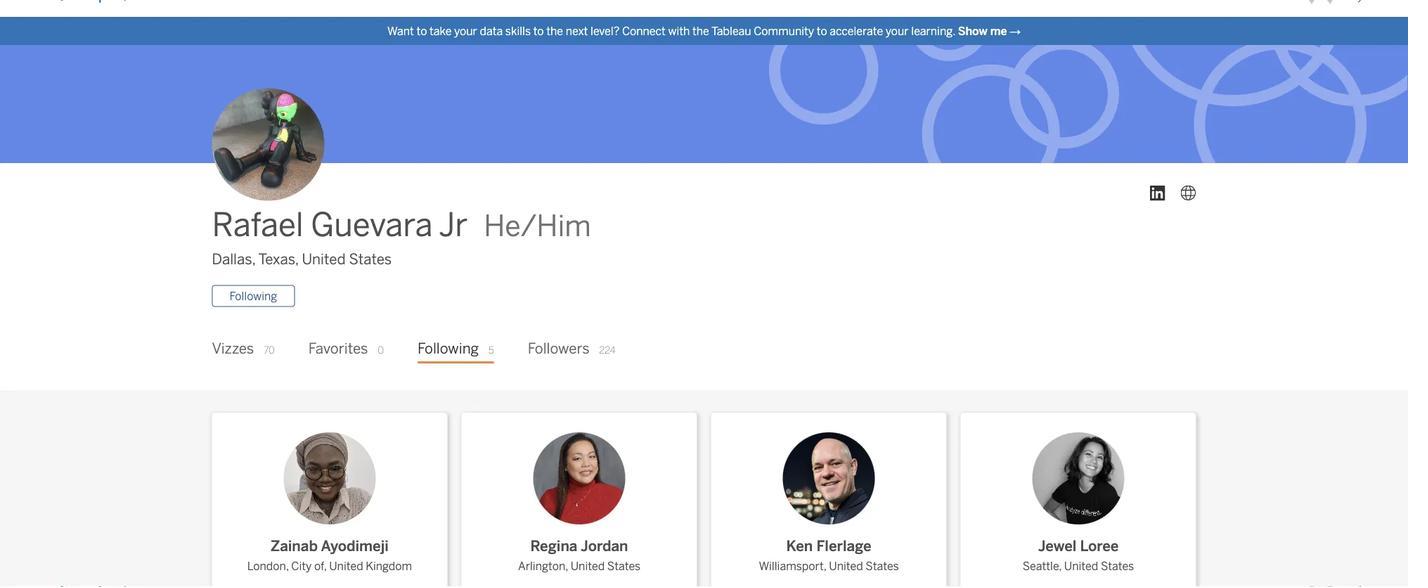 Task type: describe. For each thing, give the bounding box(es) containing it.
following inside following button
[[230, 289, 277, 303]]

avatar image for regina jordan image
[[533, 433, 625, 525]]

loree
[[1080, 538, 1119, 555]]

united for regina jordan
[[571, 559, 605, 573]]

arlington, united states
[[518, 559, 641, 573]]

avatar image for ken flerlage image
[[783, 433, 875, 525]]

seattle,
[[1023, 559, 1062, 573]]

united down ayodimeji
[[329, 559, 363, 573]]

1 your from the left
[[454, 24, 477, 38]]

tableau
[[712, 24, 751, 38]]

1 the from the left
[[546, 24, 563, 38]]

favorites
[[309, 340, 368, 357]]

data
[[480, 24, 503, 38]]

states for regina
[[607, 559, 641, 573]]

ken flerlage
[[786, 538, 872, 555]]

224
[[599, 344, 616, 356]]

0
[[378, 344, 384, 356]]

seattle, united states
[[1023, 559, 1134, 573]]

followers
[[528, 340, 590, 357]]

united for ken flerlage
[[829, 559, 863, 573]]

zainab ayodimeji
[[271, 538, 389, 555]]

want
[[387, 24, 414, 38]]

city
[[291, 559, 312, 573]]

he/him
[[484, 208, 591, 243]]

states for ken
[[866, 559, 899, 573]]

guevara
[[311, 206, 433, 244]]

ralphsdataworld.com image
[[1181, 185, 1196, 201]]

zainab
[[271, 538, 318, 555]]

want to take your data skills to the next level? connect with the tableau community to accelerate your learning. show me →
[[387, 24, 1021, 38]]

jewel loree
[[1038, 538, 1119, 555]]

williamsport,
[[759, 559, 827, 573]]

go to search image
[[1341, 0, 1392, 4]]

community
[[754, 24, 814, 38]]

me
[[991, 24, 1007, 38]]

dallas, texas, united states
[[212, 251, 392, 268]]

kingdom
[[366, 559, 412, 573]]

rafael guevara jr
[[212, 206, 468, 244]]

with
[[668, 24, 690, 38]]

jordan
[[581, 538, 628, 555]]

jr
[[439, 206, 468, 244]]

avatar image
[[212, 88, 325, 201]]



Task type: locate. For each thing, give the bounding box(es) containing it.
ken flerlage link
[[759, 421, 899, 558]]

to left accelerate
[[817, 24, 827, 38]]

1 horizontal spatial your
[[886, 24, 909, 38]]

united down flerlage
[[829, 559, 863, 573]]

2 the from the left
[[693, 24, 709, 38]]

following button
[[212, 285, 295, 307]]

learning.
[[912, 24, 956, 38]]

0 horizontal spatial the
[[546, 24, 563, 38]]

regina
[[531, 538, 578, 555]]

dallas,
[[212, 251, 256, 268]]

5
[[489, 344, 494, 356]]

level?
[[591, 24, 620, 38]]

0 horizontal spatial to
[[417, 24, 427, 38]]

following down dallas,
[[230, 289, 277, 303]]

show
[[958, 24, 988, 38]]

your left learning.
[[886, 24, 909, 38]]

states
[[349, 251, 392, 268], [607, 559, 641, 573], [866, 559, 899, 573], [1101, 559, 1134, 573]]

vizzes
[[212, 340, 254, 357]]

skills
[[505, 24, 531, 38]]

the right with
[[693, 24, 709, 38]]

of,
[[314, 559, 327, 573]]

states down flerlage
[[866, 559, 899, 573]]

jewel
[[1038, 538, 1077, 555]]

0 vertical spatial following
[[230, 289, 277, 303]]

rafael
[[212, 206, 304, 244]]

london, city of, united kingdom
[[247, 559, 412, 573]]

avatar image for zainab ayodimeji image
[[284, 433, 376, 525]]

1 to from the left
[[417, 24, 427, 38]]

london,
[[247, 559, 289, 573]]

following
[[230, 289, 277, 303], [418, 340, 479, 357]]

1 vertical spatial following
[[418, 340, 479, 357]]

the
[[546, 24, 563, 38], [693, 24, 709, 38]]

texas,
[[258, 251, 299, 268]]

zainab ayodimeji link
[[247, 421, 412, 558]]

3 to from the left
[[817, 24, 827, 38]]

70
[[264, 344, 275, 356]]

avatar image for jewel loree image
[[1033, 433, 1125, 525]]

ken
[[786, 538, 813, 555]]

regina jordan
[[531, 538, 628, 555]]

williamsport, united states
[[759, 559, 899, 573]]

states down guevara
[[349, 251, 392, 268]]

states down the "loree"
[[1101, 559, 1134, 573]]

to
[[417, 24, 427, 38], [533, 24, 544, 38], [817, 24, 827, 38]]

united down regina jordan
[[571, 559, 605, 573]]

linkedin.com image
[[1150, 185, 1165, 201]]

arlington,
[[518, 559, 568, 573]]

accelerate
[[830, 24, 883, 38]]

ayodimeji
[[321, 538, 389, 555]]

2 horizontal spatial to
[[817, 24, 827, 38]]

to left take
[[417, 24, 427, 38]]

jewel loree link
[[1021, 421, 1136, 558]]

0 horizontal spatial following
[[230, 289, 277, 303]]

take
[[430, 24, 452, 38]]

connect
[[622, 24, 666, 38]]

united for jewel loree
[[1064, 559, 1099, 573]]

2 to from the left
[[533, 24, 544, 38]]

states for jewel
[[1101, 559, 1134, 573]]

→
[[1010, 24, 1021, 38]]

1 horizontal spatial the
[[693, 24, 709, 38]]

0 horizontal spatial your
[[454, 24, 477, 38]]

1 horizontal spatial following
[[418, 340, 479, 357]]

to right skills
[[533, 24, 544, 38]]

show me link
[[958, 24, 1007, 38]]

flerlage
[[817, 538, 872, 555]]

1 horizontal spatial to
[[533, 24, 544, 38]]

united
[[302, 251, 346, 268], [329, 559, 363, 573], [571, 559, 605, 573], [829, 559, 863, 573], [1064, 559, 1099, 573]]

your
[[454, 24, 477, 38], [886, 24, 909, 38]]

states down jordan
[[607, 559, 641, 573]]

the left next
[[546, 24, 563, 38]]

united down rafael guevara jr
[[302, 251, 346, 268]]

next
[[566, 24, 588, 38]]

your right take
[[454, 24, 477, 38]]

logo image
[[34, 0, 138, 3]]

united down jewel loree
[[1064, 559, 1099, 573]]

regina jordan link
[[518, 421, 641, 558]]

following left "5"
[[418, 340, 479, 357]]

2 your from the left
[[886, 24, 909, 38]]



Task type: vqa. For each thing, say whether or not it's contained in the screenshot.
third WORKBOOK THUMBNAIL
no



